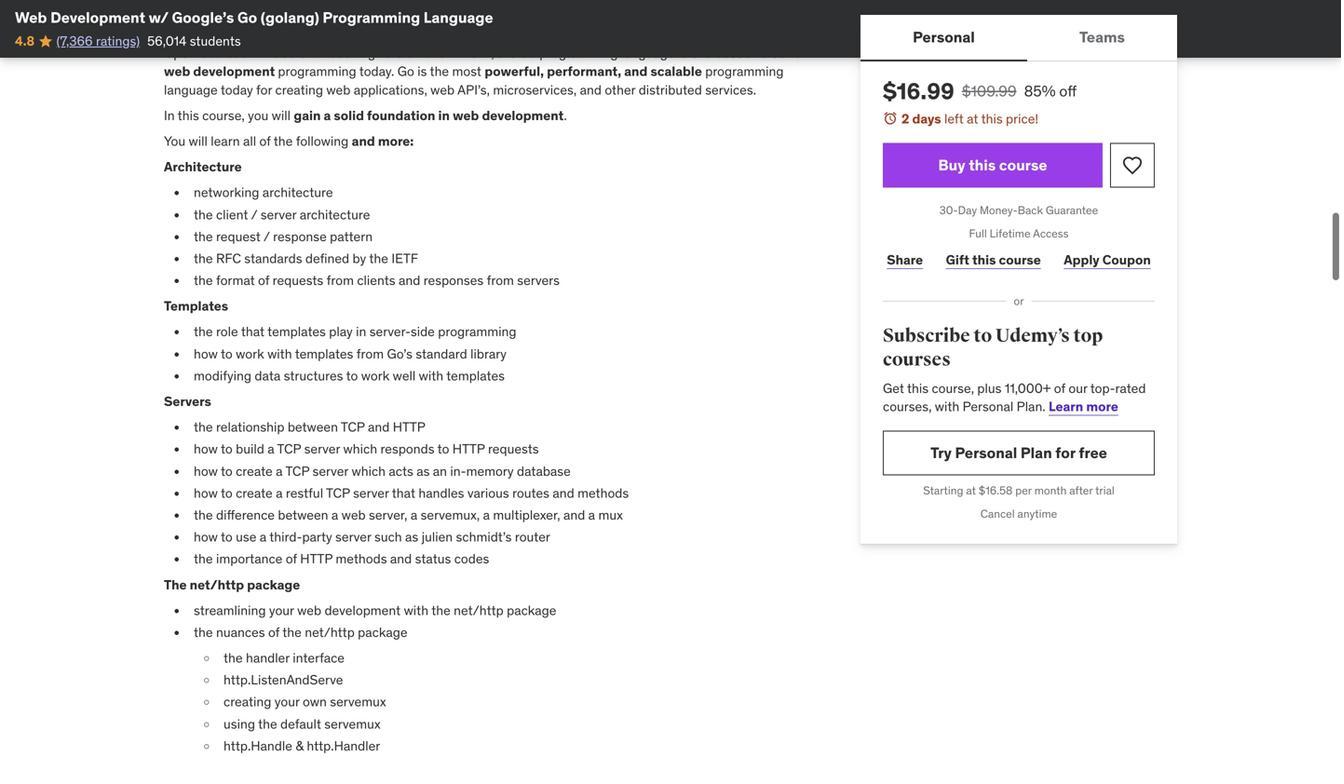 Task type: vqa. For each thing, say whether or not it's contained in the screenshot.
"6" corresponding to Game Outcomes
no



Task type: locate. For each thing, give the bounding box(es) containing it.
0 vertical spatial which
[[343, 441, 377, 458]]

1 horizontal spatial will
[[272, 107, 291, 124]]

1 vertical spatial package
[[507, 602, 557, 619]]

buy this course
[[939, 156, 1048, 175]]

server,
[[369, 507, 408, 524]]

the inside 'the best choice for web development'
[[691, 45, 711, 62]]

tab list
[[861, 15, 1178, 61]]

2 course from the top
[[999, 251, 1041, 268]]

and down performant,
[[580, 81, 602, 98]]

personal button
[[861, 15, 1028, 60]]

at left $16.58
[[966, 484, 976, 498]]

between
[[288, 419, 338, 436], [278, 507, 328, 524]]

1 vertical spatial /
[[264, 228, 270, 245]]

personal down plus
[[963, 398, 1014, 415]]

the left importance at the left bottom of page
[[194, 551, 213, 568]]

web down open-
[[164, 63, 190, 80]]

1 vertical spatial methods
[[336, 551, 387, 568]]

in this course, you will gain a solid foundation in web development . you will learn all of the following and more: architecture networking architecture the client / server architecture the request / response pattern the rfc standards defined by the ietf the format of requests from clients and responses from servers templates the role that templates play in server-side programming how to work with templates from go's standard library modifying data structures to work well with templates servers the relationship between tcp and http how to build a tcp server which responds to http requests how to create a tcp server which acts as an in-memory database how to create a restful tcp server that handles various routes and methods the difference between a web server, a servemux, a multiplexer, and a mux how to use a third-party server such as julien schmidt's router the importance of http methods and status codes the net/http package streamlining your web development with the net/http package the nuances of the net/http package the handler interface http.listenandserve creating your own servemux using the default servemux http.handle & http.handler
[[164, 107, 629, 755]]

learn
[[211, 133, 240, 150]]

architecture up response
[[263, 184, 333, 201]]

/ up standards
[[264, 228, 270, 245]]

requests down standards
[[273, 272, 324, 289]]

0 horizontal spatial that
[[241, 324, 265, 340]]

1 horizontal spatial requests
[[488, 441, 539, 458]]

in
[[164, 107, 175, 124]]

programming inside programming language today for creating web applications, web api's, microservices, and other distributed services.
[[706, 63, 784, 80]]

go down 'version'
[[398, 63, 414, 80]]

0 vertical spatial is
[[678, 45, 688, 62]]

2 horizontal spatial net/http
[[454, 602, 504, 619]]

11,000+
[[1005, 380, 1051, 397]]

0 horizontal spatial package
[[247, 576, 300, 593]]

with down standard
[[419, 367, 444, 384]]

2 the from the top
[[164, 576, 187, 593]]

the down nuances
[[224, 650, 243, 667]]

for inside programming language today for creating web applications, web api's, microservices, and other distributed services.
[[256, 81, 272, 98]]

programming inside the in this course, you will gain a solid foundation in web development . you will learn all of the following and more: architecture networking architecture the client / server architecture the request / response pattern the rfc standards defined by the ietf the format of requests from clients and responses from servers templates the role that templates play in server-side programming how to work with templates from go's standard library modifying data structures to work well with templates servers the relationship between tcp and http how to build a tcp server which responds to http requests how to create a tcp server which acts as an in-memory database how to create a restful tcp server that handles various routes and methods the difference between a web server, a servemux, a multiplexer, and a mux how to use a third-party server such as julien schmidt's router the importance of http methods and status codes the net/http package streamlining your web development with the net/http package the nuances of the net/http package the handler interface http.listenandserve creating your own servemux using the default servemux http.handle & http.handler
[[438, 324, 517, 340]]

0 vertical spatial requests
[[273, 272, 324, 289]]

for up the you
[[256, 81, 272, 98]]

0 horizontal spatial net/http
[[190, 576, 244, 593]]

various
[[468, 485, 509, 502]]

your down http.listenandserve
[[275, 694, 300, 711]]

responses
[[424, 272, 484, 289]]

1 vertical spatial for
[[256, 81, 272, 98]]

left
[[945, 110, 964, 127]]

0 vertical spatial package
[[247, 576, 300, 593]]

the left client
[[194, 206, 213, 223]]

memory
[[466, 463, 514, 480]]

programming language today for creating web applications, web api's, microservices, and other distributed services.
[[164, 63, 784, 98]]

personal up $16.99
[[913, 27, 975, 46]]

2 vertical spatial language
[[164, 81, 218, 98]]

this inside get this course, plus 11,000+ of our top-rated courses, with personal plan.
[[907, 380, 929, 397]]

1 vertical spatial http
[[453, 441, 485, 458]]

1 vertical spatial is
[[418, 63, 427, 80]]

1 horizontal spatial work
[[361, 367, 390, 384]]

the right all
[[274, 133, 293, 150]]

the left rfc
[[194, 250, 213, 267]]

defined
[[306, 250, 350, 267]]

how
[[194, 345, 218, 362], [194, 441, 218, 458], [194, 463, 218, 480], [194, 485, 218, 502], [194, 529, 218, 546]]

0 vertical spatial methods
[[578, 485, 629, 502]]

1 vertical spatial templates
[[295, 345, 353, 362]]

share button
[[883, 241, 927, 279]]

in right foundation
[[438, 107, 450, 124]]

web inside 'the best choice for web development'
[[164, 63, 190, 80]]

a left "restful"
[[276, 485, 283, 502]]

sourced
[[201, 45, 248, 62]]

1 vertical spatial course,
[[932, 380, 975, 397]]

at left scale.
[[164, 19, 175, 36]]

0 horizontal spatial requests
[[273, 272, 324, 289]]

2 horizontal spatial language
[[621, 45, 675, 62]]

format
[[216, 272, 255, 289]]

course, for you
[[202, 107, 245, 124]]

1 horizontal spatial methods
[[578, 485, 629, 502]]

1 vertical spatial requests
[[488, 441, 539, 458]]

language left was
[[298, 1, 356, 18]]

apply coupon
[[1064, 251, 1151, 268]]

library
[[471, 345, 507, 362]]

coupon
[[1103, 251, 1151, 268]]

http.listenandserve
[[224, 672, 343, 689]]

2 vertical spatial package
[[358, 624, 408, 641]]

powerful,
[[485, 63, 544, 80]]

creating inside the in this course, you will gain a solid foundation in web development . you will learn all of the following and more: architecture networking architecture the client / server architecture the request / response pattern the rfc standards defined by the ietf the format of requests from clients and responses from servers templates the role that templates play in server-side programming how to work with templates from go's standard library modifying data structures to work well with templates servers the relationship between tcp and http how to build a tcp server which responds to http requests how to create a tcp server which acts as an in-memory database how to create a restful tcp server that handles various routes and methods the difference between a web server, a servemux, a multiplexer, and a mux how to use a third-party server such as julien schmidt's router the importance of http methods and status codes the net/http package streamlining your web development with the net/http package the nuances of the net/http package the handler interface http.listenandserve creating your own servemux using the default servemux http.handle & http.handler
[[224, 694, 272, 711]]

between down structures
[[288, 419, 338, 436]]

course, up learn
[[202, 107, 245, 124]]

0 vertical spatial templates
[[268, 324, 326, 340]]

by down pattern
[[353, 250, 366, 267]]

0 horizontal spatial by
[[353, 250, 366, 267]]

2 horizontal spatial for
[[1056, 443, 1076, 462]]

get
[[883, 380, 905, 397]]

for left "free"
[[1056, 443, 1076, 462]]

2 horizontal spatial package
[[507, 602, 557, 619]]

0 horizontal spatial course,
[[202, 107, 245, 124]]

2012,
[[463, 45, 494, 62]]

our
[[1069, 380, 1088, 397]]

work left the "well"
[[361, 367, 390, 384]]

http.handle
[[224, 738, 293, 755]]

creating up using
[[224, 694, 272, 711]]

2 vertical spatial personal
[[955, 443, 1018, 462]]

0 horizontal spatial language
[[164, 81, 218, 98]]

1 horizontal spatial for
[[789, 45, 807, 62]]

programming up students
[[210, 1, 295, 18]]

2 vertical spatial development
[[325, 602, 401, 619]]

0 horizontal spatial creating
[[224, 694, 272, 711]]

servemux right own
[[330, 694, 386, 711]]

1 vertical spatial work
[[361, 367, 390, 384]]

which
[[343, 441, 377, 458], [352, 463, 386, 480]]

course inside buy this course button
[[1000, 156, 1048, 175]]

create up difference
[[236, 485, 273, 502]]

development down microservices,
[[482, 107, 564, 124]]

0 vertical spatial work
[[236, 345, 264, 362]]

top-
[[1091, 380, 1116, 397]]

response
[[273, 228, 327, 245]]

the inside the in this course, you will gain a solid foundation in web development . you will learn all of the following and more: architecture networking architecture the client / server architecture the request / response pattern the rfc standards defined by the ietf the format of requests from clients and responses from servers templates the role that templates play in server-side programming how to work with templates from go's standard library modifying data structures to work well with templates servers the relationship between tcp and http how to build a tcp server which responds to http requests how to create a tcp server which acts as an in-memory database how to create a restful tcp server that handles various routes and methods the difference between a web server, a servemux, a multiplexer, and a mux how to use a third-party server such as julien schmidt's router the importance of http methods and status codes the net/http package streamlining your web development with the net/http package the nuances of the net/http package the handler interface http.listenandserve creating your own servemux using the default servemux http.handle & http.handler
[[164, 576, 187, 593]]

0 vertical spatial http
[[393, 419, 426, 436]]

85%
[[1024, 82, 1056, 101]]

1 vertical spatial by
[[353, 250, 366, 267]]

pattern
[[330, 228, 373, 245]]

from
[[327, 272, 354, 289], [487, 272, 514, 289], [357, 345, 384, 362]]

0 vertical spatial net/http
[[190, 576, 244, 593]]

such
[[375, 529, 402, 546]]

this down $109.99
[[982, 110, 1003, 127]]

this right buy
[[969, 156, 996, 175]]

that down acts
[[392, 485, 416, 502]]

0 vertical spatial architecture
[[263, 184, 333, 201]]

1 vertical spatial course
[[999, 251, 1041, 268]]

own
[[303, 694, 327, 711]]

data
[[255, 367, 281, 384]]

codes
[[454, 551, 489, 568]]

servers
[[517, 272, 560, 289]]

2 vertical spatial at
[[966, 484, 976, 498]]

web up best
[[715, 1, 739, 18]]

0 horizontal spatial for
[[256, 81, 272, 98]]

0 vertical spatial that
[[241, 324, 265, 340]]

from left servers
[[487, 272, 514, 289]]

rfc
[[216, 250, 241, 267]]

net/http up "streamlining"
[[190, 576, 244, 593]]

this inside the in this course, you will gain a solid foundation in web development . you will learn all of the following and more: architecture networking architecture the client / server architecture the request / response pattern the rfc standards defined by the ietf the format of requests from clients and responses from servers templates the role that templates play in server-side programming how to work with templates from go's standard library modifying data structures to work well with templates servers the relationship between tcp and http how to build a tcp server which responds to http requests how to create a tcp server which acts as an in-memory database how to create a restful tcp server that handles various routes and methods the difference between a web server, a servemux, a multiplexer, and a mux how to use a third-party server such as julien schmidt's router the importance of http methods and status codes the net/http package streamlining your web development with the net/http package the nuances of the net/http package the handler interface http.listenandserve creating your own servemux using the default servemux http.handle & http.handler
[[178, 107, 199, 124]]

personal inside get this course, plus 11,000+ of our top-rated courses, with personal plan.
[[963, 398, 1014, 415]]

course, inside get this course, plus 11,000+ of our top-rated courses, with personal plan.
[[932, 380, 975, 397]]

plus
[[978, 380, 1002, 397]]

your up handler
[[269, 602, 294, 619]]

work up data
[[236, 345, 264, 362]]

net/http up interface
[[305, 624, 355, 641]]

api's,
[[458, 81, 490, 98]]

creating up the gain
[[275, 81, 323, 98]]

the
[[497, 45, 517, 62], [691, 45, 711, 62], [430, 63, 449, 80], [274, 133, 293, 150], [194, 206, 213, 223], [194, 228, 213, 245], [194, 250, 213, 267], [369, 250, 388, 267], [194, 272, 213, 289], [194, 324, 213, 340], [194, 419, 213, 436], [194, 507, 213, 524], [194, 551, 213, 568], [432, 602, 451, 619], [194, 624, 213, 641], [283, 624, 302, 641], [224, 650, 243, 667], [258, 716, 277, 733]]

course, inside the in this course, you will gain a solid foundation in web development . you will learn all of the following and more: architecture networking architecture the client / server architecture the request / response pattern the rfc standards defined by the ietf the format of requests from clients and responses from servers templates the role that templates play in server-side programming how to work with templates from go's standard library modifying data structures to work well with templates servers the relationship between tcp and http how to build a tcp server which responds to http requests how to create a tcp server which acts as an in-memory database how to create a restful tcp server that handles various routes and methods the difference between a web server, a servemux, a multiplexer, and a mux how to use a third-party server such as julien schmidt's router the importance of http methods and status codes the net/http package streamlining your web development with the net/http package the nuances of the net/http package the handler interface http.listenandserve creating your own servemux using the default servemux http.handle & http.handler
[[202, 107, 245, 124]]

with up data
[[267, 345, 292, 362]]

programming
[[210, 1, 295, 18], [540, 45, 618, 62], [278, 63, 357, 80], [706, 63, 784, 80], [438, 324, 517, 340]]

this inside button
[[969, 156, 996, 175]]

1 vertical spatial personal
[[963, 398, 1014, 415]]

creating
[[275, 81, 323, 98], [224, 694, 272, 711]]

this inside 'link'
[[973, 251, 996, 268]]

as left the an
[[417, 463, 430, 480]]

0 vertical spatial creating
[[275, 81, 323, 98]]

with right courses,
[[935, 398, 960, 415]]

courses
[[883, 349, 951, 371]]

0 vertical spatial language
[[298, 1, 356, 18]]

lifetime
[[990, 226, 1031, 241]]

0 vertical spatial between
[[288, 419, 338, 436]]

0 vertical spatial development
[[193, 63, 275, 80]]

course for gift this course
[[999, 251, 1041, 268]]

methods
[[578, 485, 629, 502], [336, 551, 387, 568]]

1 vertical spatial the
[[164, 576, 187, 593]]

1 horizontal spatial /
[[264, 228, 270, 245]]

the left request
[[194, 228, 213, 245]]

and down solid
[[352, 133, 375, 150]]

for for choice
[[789, 45, 807, 62]]

http up in-
[[453, 441, 485, 458]]

package
[[247, 576, 300, 593], [507, 602, 557, 619], [358, 624, 408, 641]]

for inside 'the best choice for web development'
[[789, 45, 807, 62]]

go
[[190, 1, 207, 18], [237, 8, 257, 27], [520, 45, 536, 62], [398, 63, 414, 80]]

http down party
[[300, 551, 333, 568]]

interface
[[293, 650, 345, 667]]

teams
[[1080, 27, 1125, 46]]

solid
[[334, 107, 364, 124]]

web
[[715, 1, 739, 18], [164, 63, 190, 80], [326, 81, 351, 98], [431, 81, 455, 98], [453, 107, 479, 124], [342, 507, 366, 524], [297, 602, 322, 619]]

1 course from the top
[[1000, 156, 1048, 175]]

$109.99
[[962, 82, 1017, 101]]

0 horizontal spatial http
[[300, 551, 333, 568]]

2 vertical spatial for
[[1056, 443, 1076, 462]]

reaching
[[325, 45, 376, 62]]

nuances
[[216, 624, 265, 641]]

2 how from the top
[[194, 441, 218, 458]]

course down 'lifetime' on the right top of the page
[[999, 251, 1041, 268]]

1 vertical spatial net/http
[[454, 602, 504, 619]]

1 vertical spatial your
[[275, 694, 300, 711]]

course,
[[202, 107, 245, 124], [932, 380, 975, 397]]

at right left
[[967, 110, 979, 127]]

1 horizontal spatial creating
[[275, 81, 323, 98]]

.
[[564, 107, 567, 124]]

students
[[190, 33, 241, 49]]

1 how from the top
[[194, 345, 218, 362]]

an
[[433, 463, 447, 480]]

apply coupon button
[[1060, 241, 1155, 279]]

try personal plan for free
[[931, 443, 1108, 462]]

is up scalable
[[678, 45, 688, 62]]

for for today
[[256, 81, 272, 98]]

0 vertical spatial for
[[789, 45, 807, 62]]

this right gift
[[973, 251, 996, 268]]

0 vertical spatial will
[[272, 107, 291, 124]]

language up scalable
[[621, 45, 675, 62]]

tcp right 'build'
[[277, 441, 301, 458]]

0 vertical spatial course,
[[202, 107, 245, 124]]

your
[[269, 602, 294, 619], [275, 694, 300, 711]]

web left server,
[[342, 507, 366, 524]]

1 vertical spatial will
[[189, 133, 208, 150]]

go up students
[[237, 8, 257, 27]]

this for gift
[[973, 251, 996, 268]]

default
[[280, 716, 321, 733]]

0 vertical spatial personal
[[913, 27, 975, 46]]

0 vertical spatial course
[[1000, 156, 1048, 175]]

language up 'in'
[[164, 81, 218, 98]]

programming up library on the top
[[438, 324, 517, 340]]

which left responds
[[343, 441, 377, 458]]

language inside programming language today for creating web applications, web api's, microservices, and other distributed services.
[[164, 81, 218, 98]]

one
[[424, 45, 446, 62]]

personal up $16.58
[[955, 443, 1018, 462]]

will right the you
[[272, 107, 291, 124]]

the go programming language was created by google to
[[164, 1, 509, 18]]

networking
[[194, 184, 259, 201]]

role
[[216, 324, 238, 340]]

use
[[236, 529, 257, 546]]

tcp
[[341, 419, 365, 436], [277, 441, 301, 458], [286, 463, 309, 480], [326, 485, 350, 502]]

a down various
[[483, 507, 490, 524]]

from left go's
[[357, 345, 384, 362]]

handler
[[246, 650, 290, 667]]

net/http down codes
[[454, 602, 504, 619]]

this for buy
[[969, 156, 996, 175]]

templates left play
[[268, 324, 326, 340]]

a right 'build'
[[268, 441, 274, 458]]

which left acts
[[352, 463, 386, 480]]

templates down library on the top
[[447, 367, 505, 384]]

0 vertical spatial your
[[269, 602, 294, 619]]

1 horizontal spatial http
[[393, 419, 426, 436]]

/ right client
[[251, 206, 257, 223]]

in
[[251, 45, 262, 62], [449, 45, 459, 62], [438, 107, 450, 124], [356, 324, 366, 340]]

with inside get this course, plus 11,000+ of our top-rated courses, with personal plan.
[[935, 398, 960, 415]]

this right 'in'
[[178, 107, 199, 124]]

2 create from the top
[[236, 485, 273, 502]]

/
[[251, 206, 257, 223], [264, 228, 270, 245]]

you
[[248, 107, 269, 124]]

0 vertical spatial at
[[164, 19, 175, 36]]

of up handler
[[268, 624, 280, 641]]

&
[[296, 738, 304, 755]]

1 vertical spatial that
[[392, 485, 416, 502]]

methods up mux
[[578, 485, 629, 502]]

0 vertical spatial the
[[164, 1, 187, 18]]

at inside starting at $16.58 per month after trial cancel anytime
[[966, 484, 976, 498]]

course inside gift this course 'link'
[[999, 251, 1041, 268]]

1 vertical spatial create
[[236, 485, 273, 502]]

a right the gain
[[324, 107, 331, 124]]

course, left plus
[[932, 380, 975, 397]]

in right play
[[356, 324, 366, 340]]

will right you
[[189, 133, 208, 150]]

days
[[913, 110, 942, 127]]

development
[[193, 63, 275, 80], [482, 107, 564, 124], [325, 602, 401, 619]]

0 vertical spatial create
[[236, 463, 273, 480]]

to inside 'subscribe to udemy's top courses'
[[974, 325, 992, 348]]

1 horizontal spatial is
[[678, 45, 688, 62]]

try personal plan for free link
[[883, 431, 1155, 476]]

0 vertical spatial /
[[251, 206, 257, 223]]

personal inside button
[[913, 27, 975, 46]]

router
[[515, 529, 551, 546]]

the up powerful,
[[497, 45, 517, 62]]

architecture
[[164, 158, 242, 175]]

2 horizontal spatial development
[[482, 107, 564, 124]]

scale.
[[179, 19, 212, 36]]

1 horizontal spatial course,
[[932, 380, 975, 397]]

1 vertical spatial creating
[[224, 694, 272, 711]]

0 vertical spatial by
[[432, 1, 446, 18]]

the down "streamlining"
[[194, 624, 213, 641]]

2 vertical spatial net/http
[[305, 624, 355, 641]]

at inside ': performant web applications at scale.'
[[164, 19, 175, 36]]

programming
[[323, 8, 420, 27]]

http up responds
[[393, 419, 426, 436]]

acts
[[389, 463, 414, 480]]

development up the today
[[193, 63, 275, 80]]



Task type: describe. For each thing, give the bounding box(es) containing it.
play
[[329, 324, 353, 340]]

development inside 'the best choice for web development'
[[193, 63, 275, 80]]

0 vertical spatial as
[[417, 463, 430, 480]]

programming today. go is the most powerful, performant, and scalable
[[278, 63, 702, 80]]

in right one
[[449, 45, 459, 62]]

0 horizontal spatial is
[[418, 63, 427, 80]]

the left role
[[194, 324, 213, 340]]

standard
[[416, 345, 467, 362]]

0 horizontal spatial work
[[236, 345, 264, 362]]

(7,366
[[56, 33, 93, 49]]

tcp down structures
[[341, 419, 365, 436]]

day
[[958, 203, 977, 218]]

alarm image
[[883, 111, 898, 126]]

microservices,
[[493, 81, 577, 98]]

1 vertical spatial servemux
[[325, 716, 381, 733]]

tcp right "restful"
[[326, 485, 350, 502]]

web down most at the left top of the page
[[431, 81, 455, 98]]

0 horizontal spatial /
[[251, 206, 257, 223]]

and up responds
[[368, 419, 390, 436]]

course, for plus
[[932, 380, 975, 397]]

foundation
[[367, 107, 436, 124]]

the down the status
[[432, 602, 451, 619]]

today
[[221, 81, 253, 98]]

1 the from the top
[[164, 1, 187, 18]]

and inside programming language today for creating web applications, web api's, microservices, and other distributed services.
[[580, 81, 602, 98]]

2 horizontal spatial http
[[453, 441, 485, 458]]

1 horizontal spatial by
[[432, 1, 446, 18]]

1 horizontal spatial net/http
[[305, 624, 355, 641]]

julien
[[422, 529, 453, 546]]

the down 'servers'
[[194, 419, 213, 436]]

1 vertical spatial as
[[405, 529, 419, 546]]

course for buy this course
[[1000, 156, 1048, 175]]

1 create from the top
[[236, 463, 273, 480]]

a right server,
[[411, 507, 418, 524]]

5 how from the top
[[194, 529, 218, 546]]

was
[[359, 1, 381, 18]]

0 horizontal spatial methods
[[336, 551, 387, 568]]

applications,
[[354, 81, 427, 98]]

a down 'relationship'
[[276, 463, 283, 480]]

money-
[[980, 203, 1018, 218]]

2 days left at this price!
[[902, 110, 1039, 127]]

web inside ': performant web applications at scale.'
[[715, 1, 739, 18]]

0 horizontal spatial from
[[327, 272, 354, 289]]

$16.99
[[883, 77, 955, 105]]

of down standards
[[258, 272, 269, 289]]

1 horizontal spatial language
[[298, 1, 356, 18]]

web down the api's,
[[453, 107, 479, 124]]

more:
[[378, 133, 414, 150]]

0 horizontal spatial will
[[189, 133, 208, 150]]

1 horizontal spatial package
[[358, 624, 408, 641]]

$16.99 $109.99 85% off
[[883, 77, 1077, 105]]

plan
[[1021, 443, 1053, 462]]

structures
[[284, 367, 343, 384]]

go up scale.
[[190, 1, 207, 18]]

programming down the reaching
[[278, 63, 357, 80]]

performant,
[[547, 63, 622, 80]]

go up powerful,
[[520, 45, 536, 62]]

google
[[449, 1, 491, 18]]

the up http.handle
[[258, 716, 277, 733]]

the up templates
[[194, 272, 213, 289]]

the left difference
[[194, 507, 213, 524]]

1 vertical spatial architecture
[[300, 206, 370, 223]]

and down ietf
[[399, 272, 421, 289]]

gift this course link
[[942, 241, 1045, 279]]

scalable
[[651, 63, 702, 80]]

all
[[243, 133, 256, 150]]

1 vertical spatial at
[[967, 110, 979, 127]]

get this course, plus 11,000+ of our top-rated courses, with personal plan.
[[883, 380, 1146, 415]]

learn more
[[1049, 398, 1119, 415]]

in-
[[450, 463, 466, 480]]

version
[[379, 45, 421, 62]]

2 horizontal spatial from
[[487, 272, 514, 289]]

1 vertical spatial between
[[278, 507, 328, 524]]

anytime
[[1018, 507, 1058, 521]]

wishlist image
[[1122, 154, 1144, 177]]

importance
[[216, 551, 283, 568]]

the up clients on the left top
[[369, 250, 388, 267]]

of right all
[[259, 133, 271, 150]]

go's
[[387, 345, 413, 362]]

courses,
[[883, 398, 932, 415]]

4 how from the top
[[194, 485, 218, 502]]

1 horizontal spatial from
[[357, 345, 384, 362]]

back
[[1018, 203, 1043, 218]]

server-
[[370, 324, 411, 340]]

apply
[[1064, 251, 1100, 268]]

created
[[385, 1, 429, 18]]

tab list containing personal
[[861, 15, 1178, 61]]

responds
[[381, 441, 435, 458]]

web up solid
[[326, 81, 351, 98]]

clients
[[357, 272, 396, 289]]

and down "such"
[[390, 551, 412, 568]]

database
[[517, 463, 571, 480]]

today.
[[359, 63, 394, 80]]

the best choice for web development
[[164, 45, 807, 80]]

access
[[1033, 226, 1069, 241]]

trial
[[1096, 484, 1115, 498]]

the up handler
[[283, 624, 302, 641]]

free
[[1079, 443, 1108, 462]]

other
[[605, 81, 636, 98]]

a up party
[[332, 507, 338, 524]]

of down "third-"
[[286, 551, 297, 568]]

web
[[15, 8, 47, 27]]

1 vertical spatial development
[[482, 107, 564, 124]]

3 how from the top
[[194, 463, 218, 480]]

month
[[1035, 484, 1067, 498]]

price!
[[1006, 110, 1039, 127]]

this for in
[[178, 107, 199, 124]]

tcp up "restful"
[[286, 463, 309, 480]]

a left mux
[[589, 507, 595, 524]]

cancel
[[981, 507, 1015, 521]]

the down one
[[430, 63, 449, 80]]

applications
[[742, 1, 813, 18]]

side
[[411, 324, 435, 340]]

modifying
[[194, 367, 252, 384]]

buy this course button
[[883, 143, 1103, 188]]

plan.
[[1017, 398, 1046, 415]]

1 horizontal spatial that
[[392, 485, 416, 502]]

learn more link
[[1049, 398, 1119, 415]]

multiplexer,
[[493, 507, 560, 524]]

and right 2009
[[300, 45, 322, 62]]

web up interface
[[297, 602, 322, 619]]

creating inside programming language today for creating web applications, web api's, microservices, and other distributed services.
[[275, 81, 323, 98]]

programming up performant,
[[540, 45, 618, 62]]

by inside the in this course, you will gain a solid foundation in web development . you will learn all of the following and more: architecture networking architecture the client / server architecture the request / response pattern the rfc standards defined by the ietf the format of requests from clients and responses from servers templates the role that templates play in server-side programming how to work with templates from go's standard library modifying data structures to work well with templates servers the relationship between tcp and http how to build a tcp server which responds to http requests how to create a tcp server which acts as an in-memory database how to create a restful tcp server that handles various routes and methods the difference between a web server, a servemux, a multiplexer, and a mux how to use a third-party server such as julien schmidt's router the importance of http methods and status codes the net/http package streamlining your web development with the net/http package the nuances of the net/http package the handler interface http.listenandserve creating your own servemux using the default servemux http.handle & http.handler
[[353, 250, 366, 267]]

restful
[[286, 485, 323, 502]]

learn
[[1049, 398, 1084, 415]]

1 vertical spatial language
[[621, 45, 675, 62]]

teams button
[[1028, 15, 1178, 60]]

a right use
[[260, 529, 267, 546]]

distributed
[[639, 81, 702, 98]]

with down the status
[[404, 602, 429, 619]]

0 vertical spatial servemux
[[330, 694, 386, 711]]

share
[[887, 251, 923, 268]]

status
[[415, 551, 451, 568]]

build
[[236, 441, 264, 458]]

routes
[[513, 485, 550, 502]]

and up other
[[624, 63, 648, 80]]

2 vertical spatial templates
[[447, 367, 505, 384]]

for for plan
[[1056, 443, 1076, 462]]

in left 2009
[[251, 45, 262, 62]]

1 vertical spatial which
[[352, 463, 386, 480]]

services.
[[706, 81, 757, 98]]

1 horizontal spatial development
[[325, 602, 401, 619]]

gift this course
[[946, 251, 1041, 268]]

streamlining
[[194, 602, 266, 619]]

following
[[296, 133, 349, 150]]

this for get
[[907, 380, 929, 397]]

google's
[[172, 8, 234, 27]]

servers
[[164, 393, 211, 410]]

of inside get this course, plus 11,000+ of our top-rated courses, with personal plan.
[[1054, 380, 1066, 397]]

and left mux
[[564, 507, 585, 524]]

2 vertical spatial http
[[300, 551, 333, 568]]

open-sourced in 2009 and reaching version one in 2012, the go programming language is
[[164, 45, 691, 62]]

and down database
[[553, 485, 575, 502]]



